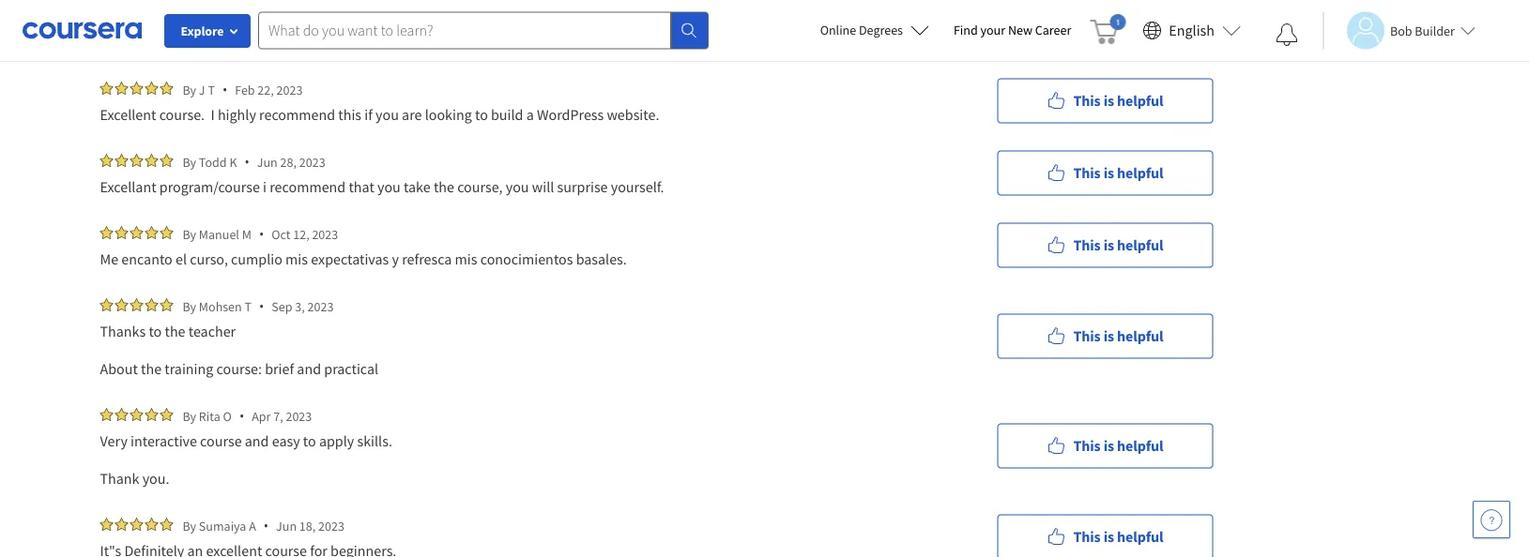 Task type: locate. For each thing, give the bounding box(es) containing it.
2023 right 12, on the top left
[[312, 226, 338, 243]]

online degrees button
[[805, 9, 944, 51]]

by inside the by 魚仔 • jul 15, 2022
[[183, 9, 196, 26]]

5 is from the top
[[1104, 327, 1114, 346]]

this is helpful button
[[997, 6, 1213, 51], [997, 78, 1213, 123], [997, 151, 1213, 196], [997, 223, 1213, 268], [997, 314, 1213, 359], [997, 424, 1213, 469], [997, 515, 1213, 558]]

this
[[574, 33, 597, 52], [338, 105, 361, 124]]

mis down 12, on the top left
[[285, 250, 308, 268]]

2023 right 22,
[[277, 81, 303, 98]]

manuel
[[199, 226, 239, 243]]

refresca
[[402, 250, 452, 268]]

website.
[[607, 105, 659, 124]]

2023 inside by manuel m • oct 12, 2023
[[312, 226, 338, 243]]

bob
[[1390, 22, 1412, 39]]

this for by mohsen t • sep 3, 2023
[[1073, 327, 1101, 346]]

this for by sumaiya a • jun 18, 2023
[[1073, 528, 1101, 547]]

mohsen
[[199, 298, 242, 315]]

2 vertical spatial to
[[303, 432, 316, 451]]

by left j in the top left of the page
[[183, 81, 196, 98]]

and down '2022'
[[305, 33, 329, 52]]

i
[[100, 33, 104, 52], [211, 105, 215, 124]]

excellent
[[100, 105, 156, 124]]

as right was
[[411, 33, 425, 52]]

2023
[[277, 81, 303, 98], [299, 153, 325, 170], [312, 226, 338, 243], [307, 298, 334, 315], [286, 408, 312, 425], [318, 518, 344, 535]]

o
[[223, 408, 232, 425]]

mis
[[285, 250, 308, 268], [455, 250, 477, 268]]

by sumaiya a • jun 18, 2023
[[183, 517, 344, 535]]

3 by from the top
[[183, 153, 196, 170]]

and
[[305, 33, 329, 52], [297, 360, 321, 378], [245, 432, 269, 451]]

rita
[[199, 408, 220, 425]]

this is helpful button for by j t • feb 22, 2023
[[997, 78, 1213, 123]]

t right mohsen
[[245, 298, 252, 315]]

helped
[[600, 33, 644, 52]]

by left the sumaiya
[[183, 518, 196, 535]]

is for by j t • feb 22, 2023
[[1104, 92, 1114, 110]]

by for by rita o • apr 7, 2023
[[183, 408, 196, 425]]

by inside by sumaiya a • jun 18, 2023
[[183, 518, 196, 535]]

2 vertical spatial the
[[141, 360, 162, 378]]

if
[[364, 105, 373, 124]]

• right m
[[259, 225, 264, 243]]

1 vertical spatial i
[[211, 105, 215, 124]]

1 vertical spatial recommend
[[270, 177, 346, 196]]

by inside by todd k • jun 28, 2023
[[183, 153, 196, 170]]

basales.
[[576, 250, 627, 268]]

i looked up tutorials on youtube and nothing was as comprehensive as this, this helped me a ton.
[[100, 33, 705, 52]]

2023 right 7,
[[286, 408, 312, 425]]

0 vertical spatial jun
[[257, 153, 278, 170]]

jun left 28,
[[257, 153, 278, 170]]

0 horizontal spatial t
[[208, 81, 215, 98]]

1 this from the top
[[1073, 19, 1101, 38]]

me encanto el curso, cumplio mis expectativas y refresca mis conocimientos basales.
[[100, 250, 627, 268]]

7 is from the top
[[1104, 528, 1114, 547]]

0 vertical spatial recommend
[[259, 105, 335, 124]]

brief
[[265, 360, 294, 378]]

3 is from the top
[[1104, 164, 1114, 183]]

0 vertical spatial this
[[574, 33, 597, 52]]

a right me
[[670, 33, 677, 52]]

2 this is helpful from the top
[[1073, 92, 1164, 110]]

explore button
[[164, 14, 251, 48]]

excellant program/course i recommend that you take the course, you will surprise yourself.
[[100, 177, 664, 196]]

by inside by mohsen t • sep 3, 2023
[[183, 298, 196, 315]]

cumplio
[[231, 250, 282, 268]]

2023 inside the by rita o • apr 7, 2023
[[286, 408, 312, 425]]

are
[[402, 105, 422, 124]]

easy
[[272, 432, 300, 451]]

this for by 魚仔 • jul 15, 2022
[[1073, 19, 1101, 38]]

• left sep
[[259, 298, 264, 315]]

the left teacher at bottom left
[[165, 322, 185, 341]]

3 this is helpful from the top
[[1073, 164, 1164, 183]]

is for by rita o • apr 7, 2023
[[1104, 437, 1114, 456]]

t inside by j t • feb 22, 2023
[[208, 81, 215, 98]]

wordpress
[[537, 105, 604, 124]]

2 helpful from the top
[[1117, 92, 1164, 110]]

this is helpful
[[1073, 19, 1164, 38], [1073, 92, 1164, 110], [1073, 164, 1164, 183], [1073, 236, 1164, 255], [1073, 327, 1164, 346], [1073, 437, 1164, 456], [1073, 528, 1164, 547]]

this left if
[[338, 105, 361, 124]]

apply
[[319, 432, 354, 451]]

helpful for by todd k • jun 28, 2023
[[1117, 164, 1164, 183]]

2 as from the left
[[527, 33, 541, 52]]

1 vertical spatial jun
[[276, 518, 297, 535]]

and down apr
[[245, 432, 269, 451]]

to right thanks
[[149, 322, 162, 341]]

to
[[475, 105, 488, 124], [149, 322, 162, 341], [303, 432, 316, 451]]

conocimientos
[[480, 250, 573, 268]]

y
[[392, 250, 399, 268]]

i left highly
[[211, 105, 215, 124]]

filled star image
[[115, 9, 128, 23], [100, 82, 113, 95], [115, 82, 128, 95], [145, 82, 158, 95], [160, 82, 173, 95], [100, 154, 113, 167], [115, 154, 128, 167], [160, 154, 173, 167], [115, 226, 128, 239], [145, 226, 158, 239], [160, 226, 173, 239], [160, 298, 173, 312], [100, 408, 113, 421], [115, 408, 128, 421], [130, 408, 143, 421], [160, 408, 173, 421], [115, 518, 128, 531], [130, 518, 143, 531], [145, 518, 158, 531]]

2023 for by sumaiya a • jun 18, 2023
[[318, 518, 344, 535]]

7 this is helpful button from the top
[[997, 515, 1213, 558]]

t inside by mohsen t • sep 3, 2023
[[245, 298, 252, 315]]

a
[[670, 33, 677, 52], [526, 105, 534, 124]]

• for by mohsen t • sep 3, 2023
[[259, 298, 264, 315]]

by left mohsen
[[183, 298, 196, 315]]

show notifications image
[[1276, 23, 1298, 46]]

will
[[532, 177, 554, 196]]

yourself.
[[611, 177, 664, 196]]

2023 inside by j t • feb 22, 2023
[[277, 81, 303, 98]]

• right a
[[264, 517, 269, 535]]

jun inside by todd k • jun 28, 2023
[[257, 153, 278, 170]]

2023 for by j t • feb 22, 2023
[[277, 81, 303, 98]]

helpful for by 魚仔 • jul 15, 2022
[[1117, 19, 1164, 38]]

mis right the refresca
[[455, 250, 477, 268]]

program/course
[[159, 177, 260, 196]]

me
[[647, 33, 667, 52]]

by
[[183, 9, 196, 26], [183, 81, 196, 98], [183, 153, 196, 170], [183, 226, 196, 243], [183, 298, 196, 315], [183, 408, 196, 425], [183, 518, 196, 535]]

the right take
[[434, 177, 454, 196]]

1 horizontal spatial the
[[165, 322, 185, 341]]

by inside by manuel m • oct 12, 2023
[[183, 226, 196, 243]]

4 this from the top
[[1073, 236, 1101, 255]]

3 this from the top
[[1073, 164, 1101, 183]]

4 this is helpful button from the top
[[997, 223, 1213, 268]]

1 this is helpful from the top
[[1073, 19, 1164, 38]]

1 vertical spatial t
[[245, 298, 252, 315]]

6 by from the top
[[183, 408, 196, 425]]

this is helpful button for by manuel m • oct 12, 2023
[[997, 223, 1213, 268]]

i left looked
[[100, 33, 104, 52]]

2023 for by todd k • jun 28, 2023
[[299, 153, 325, 170]]

helpful for by manuel m • oct 12, 2023
[[1117, 236, 1164, 255]]

0 vertical spatial a
[[670, 33, 677, 52]]

t
[[208, 81, 215, 98], [245, 298, 252, 315]]

0 vertical spatial to
[[475, 105, 488, 124]]

and right brief
[[297, 360, 321, 378]]

5 by from the top
[[183, 298, 196, 315]]

7 this is helpful from the top
[[1073, 528, 1164, 547]]

2023 right 3,
[[307, 298, 334, 315]]

a right build
[[526, 105, 534, 124]]

by inside the by rita o • apr 7, 2023
[[183, 408, 196, 425]]

2023 right 18,
[[318, 518, 344, 535]]

is for by 魚仔 • jul 15, 2022
[[1104, 19, 1114, 38]]

3,
[[295, 298, 305, 315]]

excellant
[[100, 177, 156, 196]]

jun left 18,
[[276, 518, 297, 535]]

is for by manuel m • oct 12, 2023
[[1104, 236, 1114, 255]]

1 helpful from the top
[[1117, 19, 1164, 38]]

2023 right 28,
[[299, 153, 325, 170]]

your
[[980, 22, 1005, 38]]

is for by mohsen t • sep 3, 2023
[[1104, 327, 1114, 346]]

0 horizontal spatial the
[[141, 360, 162, 378]]

nothing
[[332, 33, 380, 52]]

3 this is helpful button from the top
[[997, 151, 1213, 196]]

6 is from the top
[[1104, 437, 1114, 456]]

t right j in the top left of the page
[[208, 81, 215, 98]]

0 horizontal spatial as
[[411, 33, 425, 52]]

find
[[954, 22, 978, 38]]

recommend
[[259, 105, 335, 124], [270, 177, 346, 196]]

helpful for by sumaiya a • jun 18, 2023
[[1117, 528, 1164, 547]]

this,
[[544, 33, 571, 52]]

5 this from the top
[[1073, 327, 1101, 346]]

encanto
[[121, 250, 172, 268]]

4 is from the top
[[1104, 236, 1114, 255]]

looking
[[425, 105, 472, 124]]

1 vertical spatial this
[[338, 105, 361, 124]]

jul
[[245, 9, 262, 26]]

this right this,
[[574, 33, 597, 52]]

looked
[[107, 33, 150, 52]]

• left jul
[[233, 8, 238, 26]]

2 is from the top
[[1104, 92, 1114, 110]]

1 vertical spatial and
[[297, 360, 321, 378]]

2 by from the top
[[183, 81, 196, 98]]

expectativas
[[311, 250, 389, 268]]

you right if
[[376, 105, 399, 124]]

by left rita
[[183, 408, 196, 425]]

4 this is helpful from the top
[[1073, 236, 1164, 255]]

to left build
[[475, 105, 488, 124]]

by manuel m • oct 12, 2023
[[183, 225, 338, 243]]

to right easy in the bottom left of the page
[[303, 432, 316, 451]]

6 helpful from the top
[[1117, 437, 1164, 456]]

1 horizontal spatial mis
[[455, 250, 477, 268]]

7 by from the top
[[183, 518, 196, 535]]

• right o
[[239, 407, 244, 425]]

• left feb
[[222, 81, 227, 99]]

5 helpful from the top
[[1117, 327, 1164, 346]]

1 is from the top
[[1104, 19, 1114, 38]]

the right about at the left bottom
[[141, 360, 162, 378]]

• for by todd k • jun 28, 2023
[[245, 153, 249, 171]]

by up el
[[183, 226, 196, 243]]

you
[[376, 105, 399, 124], [377, 177, 401, 196], [506, 177, 529, 196]]

recommend down 22,
[[259, 105, 335, 124]]

0 horizontal spatial mis
[[285, 250, 308, 268]]

1 horizontal spatial as
[[527, 33, 541, 52]]

this is helpful for by mohsen t • sep 3, 2023
[[1073, 327, 1164, 346]]

jun inside by sumaiya a • jun 18, 2023
[[276, 518, 297, 535]]

this is helpful for by sumaiya a • jun 18, 2023
[[1073, 528, 1164, 547]]

1 vertical spatial a
[[526, 105, 534, 124]]

7 helpful from the top
[[1117, 528, 1164, 547]]

3 helpful from the top
[[1117, 164, 1164, 183]]

1 this is helpful button from the top
[[997, 6, 1213, 51]]

filled star image
[[100, 9, 113, 23], [130, 9, 143, 23], [145, 9, 158, 23], [160, 9, 173, 23], [130, 82, 143, 95], [130, 154, 143, 167], [145, 154, 158, 167], [100, 226, 113, 239], [130, 226, 143, 239], [100, 298, 113, 312], [115, 298, 128, 312], [130, 298, 143, 312], [145, 298, 158, 312], [145, 408, 158, 421], [100, 518, 113, 531], [160, 518, 173, 531]]

1 horizontal spatial to
[[303, 432, 316, 451]]

6 this from the top
[[1073, 437, 1101, 456]]

recommend down 28,
[[270, 177, 346, 196]]

6 this is helpful button from the top
[[997, 424, 1213, 469]]

2023 inside by mohsen t • sep 3, 2023
[[307, 298, 334, 315]]

5 this is helpful button from the top
[[997, 314, 1213, 359]]

was
[[383, 33, 408, 52]]

0 vertical spatial t
[[208, 81, 215, 98]]

by inside by j t • feb 22, 2023
[[183, 81, 196, 98]]

course.
[[159, 105, 205, 124]]

as left this,
[[527, 33, 541, 52]]

el
[[175, 250, 187, 268]]

0 horizontal spatial this
[[338, 105, 361, 124]]

by for by sumaiya a • jun 18, 2023
[[183, 518, 196, 535]]

by left the todd at the top
[[183, 153, 196, 170]]

None search field
[[258, 12, 709, 49]]

this for by j t • feb 22, 2023
[[1073, 92, 1101, 110]]

j
[[199, 81, 205, 98]]

0 horizontal spatial a
[[526, 105, 534, 124]]

2 this from the top
[[1073, 92, 1101, 110]]

helpful for by rita o • apr 7, 2023
[[1117, 437, 1164, 456]]

• right k
[[245, 153, 249, 171]]

1 by from the top
[[183, 9, 196, 26]]

2023 inside by sumaiya a • jun 18, 2023
[[318, 518, 344, 535]]

by for by 魚仔 • jul 15, 2022
[[183, 9, 196, 26]]

5 this is helpful from the top
[[1073, 327, 1164, 346]]

1 horizontal spatial t
[[245, 298, 252, 315]]

0 vertical spatial the
[[434, 177, 454, 196]]

0 horizontal spatial i
[[100, 33, 104, 52]]

6 this is helpful from the top
[[1073, 437, 1164, 456]]

by left 魚仔
[[183, 9, 196, 26]]

find your new career
[[954, 22, 1071, 38]]

4 helpful from the top
[[1117, 236, 1164, 255]]

• for by manuel m • oct 12, 2023
[[259, 225, 264, 243]]

2023 for by mohsen t • sep 3, 2023
[[307, 298, 334, 315]]

4 by from the top
[[183, 226, 196, 243]]

1 mis from the left
[[285, 250, 308, 268]]

7 this from the top
[[1073, 528, 1101, 547]]

2 this is helpful button from the top
[[997, 78, 1213, 123]]

this is helpful button for by rita o • apr 7, 2023
[[997, 424, 1213, 469]]

by for by todd k • jun 28, 2023
[[183, 153, 196, 170]]

0 horizontal spatial to
[[149, 322, 162, 341]]

2 mis from the left
[[455, 250, 477, 268]]

coursera image
[[23, 15, 142, 45]]

shopping cart: 1 item image
[[1090, 14, 1126, 44]]

practical
[[324, 360, 378, 378]]

What do you want to learn? text field
[[258, 12, 671, 49]]

this is helpful button for by mohsen t • sep 3, 2023
[[997, 314, 1213, 359]]

as
[[411, 33, 425, 52], [527, 33, 541, 52]]

2023 inside by todd k • jun 28, 2023
[[299, 153, 325, 170]]

helpful
[[1117, 19, 1164, 38], [1117, 92, 1164, 110], [1117, 164, 1164, 183], [1117, 236, 1164, 255], [1117, 327, 1164, 346], [1117, 437, 1164, 456], [1117, 528, 1164, 547]]



Task type: vqa. For each thing, say whether or not it's contained in the screenshot.


Task type: describe. For each thing, give the bounding box(es) containing it.
surprise
[[557, 177, 608, 196]]

by 魚仔 • jul 15, 2022
[[183, 8, 310, 26]]

highly
[[218, 105, 256, 124]]

sumaiya
[[199, 518, 246, 535]]

new
[[1008, 22, 1033, 38]]

english
[[1169, 21, 1215, 40]]

this is helpful button for by 魚仔 • jul 15, 2022
[[997, 6, 1213, 51]]

1 as from the left
[[411, 33, 425, 52]]

i
[[263, 177, 267, 196]]

jun for by todd k • jun 28, 2023
[[257, 153, 278, 170]]

12,
[[293, 226, 309, 243]]

career
[[1035, 22, 1071, 38]]

you right that
[[377, 177, 401, 196]]

2023 for by rita o • apr 7, 2023
[[286, 408, 312, 425]]

teacher
[[188, 322, 236, 341]]

is for by todd k • jun 28, 2023
[[1104, 164, 1114, 183]]

builder
[[1415, 22, 1455, 39]]

m
[[242, 226, 251, 243]]

skills.
[[357, 432, 392, 451]]

feb
[[235, 81, 255, 98]]

youtube
[[248, 33, 302, 52]]

a
[[249, 518, 256, 535]]

ton.
[[680, 33, 705, 52]]

28,
[[280, 153, 297, 170]]

2 horizontal spatial the
[[434, 177, 454, 196]]

comprehensive
[[428, 33, 524, 52]]

thank
[[100, 469, 139, 488]]

online degrees
[[820, 22, 903, 38]]

take
[[404, 177, 431, 196]]

thanks to the teacher
[[100, 322, 236, 341]]

course:
[[216, 360, 262, 378]]

about
[[100, 360, 138, 378]]

online
[[820, 22, 856, 38]]

by for by j t • feb 22, 2023
[[183, 81, 196, 98]]

7,
[[273, 408, 283, 425]]

bob builder button
[[1323, 12, 1475, 49]]

very interactive course and easy to apply skills.
[[100, 432, 392, 451]]

0 vertical spatial and
[[305, 33, 329, 52]]

this for by rita o • apr 7, 2023
[[1073, 437, 1101, 456]]

this for by manuel m • oct 12, 2023
[[1073, 236, 1101, 255]]

by rita o • apr 7, 2023
[[183, 407, 312, 425]]

sep
[[272, 298, 292, 315]]

• for by sumaiya a • jun 18, 2023
[[264, 517, 269, 535]]

this is helpful for by todd k • jun 28, 2023
[[1073, 164, 1164, 183]]

helpful for by j t • feb 22, 2023
[[1117, 92, 1164, 110]]

this is helpful for by j t • feb 22, 2023
[[1073, 92, 1164, 110]]

course
[[200, 432, 242, 451]]

15,
[[265, 9, 281, 26]]

build
[[491, 105, 523, 124]]

you.
[[142, 469, 169, 488]]

22,
[[258, 81, 274, 98]]

1 horizontal spatial this
[[574, 33, 597, 52]]

k
[[229, 153, 237, 170]]

explore
[[181, 23, 224, 39]]

1 vertical spatial to
[[149, 322, 162, 341]]

1 vertical spatial the
[[165, 322, 185, 341]]

excellent course.  i highly recommend this if you are looking to build a wordpress website.
[[100, 105, 659, 124]]

t for by j t • feb 22, 2023
[[208, 81, 215, 98]]

english button
[[1135, 0, 1248, 61]]

you left will
[[506, 177, 529, 196]]

1 horizontal spatial a
[[670, 33, 677, 52]]

2023 for by manuel m • oct 12, 2023
[[312, 226, 338, 243]]

by for by manuel m • oct 12, 2023
[[183, 226, 196, 243]]

tutorials
[[172, 33, 225, 52]]

very
[[100, 432, 128, 451]]

that
[[349, 177, 374, 196]]

t for by mohsen t • sep 3, 2023
[[245, 298, 252, 315]]

jun for by sumaiya a • jun 18, 2023
[[276, 518, 297, 535]]

curso,
[[190, 250, 228, 268]]

bob builder
[[1390, 22, 1455, 39]]

• for by rita o • apr 7, 2023
[[239, 407, 244, 425]]

training
[[165, 360, 213, 378]]

about the training course: brief and practical
[[100, 360, 378, 378]]

by j t • feb 22, 2023
[[183, 81, 303, 99]]

by mohsen t • sep 3, 2023
[[183, 298, 334, 315]]

todd
[[199, 153, 227, 170]]

on
[[228, 33, 245, 52]]

• for by j t • feb 22, 2023
[[222, 81, 227, 99]]

by for by mohsen t • sep 3, 2023
[[183, 298, 196, 315]]

me
[[100, 250, 118, 268]]

this is helpful for by 魚仔 • jul 15, 2022
[[1073, 19, 1164, 38]]

this is helpful button for by todd k • jun 28, 2023
[[997, 151, 1213, 196]]

thanks
[[100, 322, 146, 341]]

apr
[[252, 408, 271, 425]]

is for by sumaiya a • jun 18, 2023
[[1104, 528, 1114, 547]]

find your new career link
[[944, 19, 1081, 42]]

degrees
[[859, 22, 903, 38]]

thank you.
[[100, 469, 169, 488]]

1 horizontal spatial i
[[211, 105, 215, 124]]

0 vertical spatial i
[[100, 33, 104, 52]]

2 horizontal spatial to
[[475, 105, 488, 124]]

this is helpful button for by sumaiya a • jun 18, 2023
[[997, 515, 1213, 558]]

interactive
[[131, 432, 197, 451]]

helpful for by mohsen t • sep 3, 2023
[[1117, 327, 1164, 346]]

18,
[[299, 518, 316, 535]]

2022
[[284, 9, 310, 26]]

course,
[[457, 177, 503, 196]]

魚仔
[[199, 9, 225, 26]]

2 vertical spatial and
[[245, 432, 269, 451]]

help center image
[[1480, 509, 1503, 531]]

this for by todd k • jun 28, 2023
[[1073, 164, 1101, 183]]

up
[[153, 33, 169, 52]]

this is helpful for by manuel m • oct 12, 2023
[[1073, 236, 1164, 255]]

by todd k • jun 28, 2023
[[183, 153, 325, 171]]

this is helpful for by rita o • apr 7, 2023
[[1073, 437, 1164, 456]]

oct
[[271, 226, 290, 243]]



